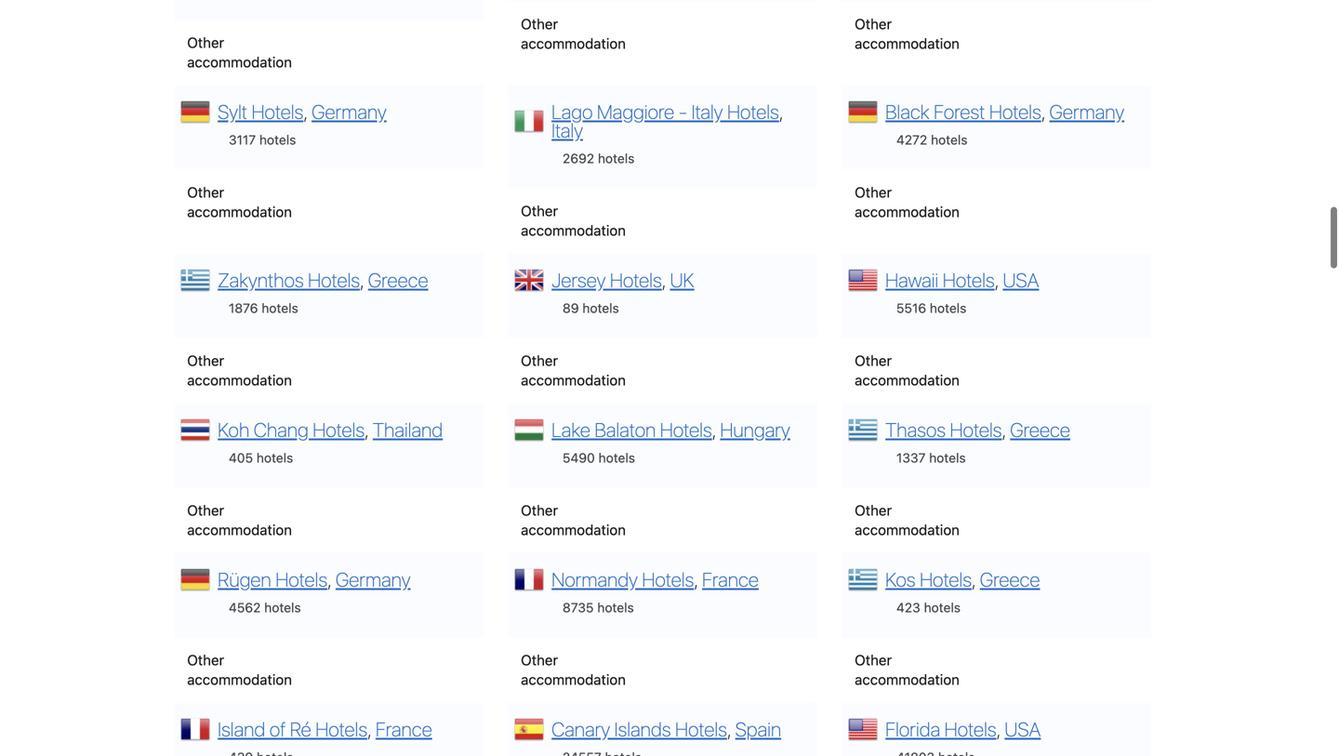Task type: vqa. For each thing, say whether or not it's contained in the screenshot.


Task type: describe. For each thing, give the bounding box(es) containing it.
accommodation for rügen hotels
[[187, 670, 292, 687]]

5516
[[897, 299, 927, 315]]

lago maggiore - italy hotels , italy 2692 hotels
[[552, 99, 783, 165]]

hotels inside koh chang hotels , thailand 405 hotels
[[313, 417, 365, 440]]

other accommodation for kos hotels
[[855, 650, 960, 687]]

hotels inside kos hotels , greece 423 hotels
[[920, 567, 972, 590]]

hotels inside rügen hotels , germany 4562 hotels
[[276, 567, 328, 590]]

florida hotels link
[[886, 716, 997, 740]]

other accommodation for lake balaton hotels
[[521, 501, 626, 537]]

normandy hotels link
[[552, 567, 694, 590]]

uk
[[670, 267, 694, 290]]

thailand link
[[373, 417, 443, 440]]

jersey hotels , uk 89 hotels
[[552, 267, 694, 315]]

kos hotels link
[[886, 567, 972, 590]]

france inside normandy hotels , france 8735 hotels
[[702, 567, 759, 590]]

lago maggiore - italy hotels link
[[552, 99, 779, 122]]

uk link
[[670, 267, 694, 290]]

normandy hotels , france 8735 hotels
[[552, 567, 759, 614]]

zakynthos
[[218, 267, 304, 290]]

, inside koh chang hotels , thailand 405 hotels
[[365, 417, 369, 440]]

1337
[[897, 449, 926, 464]]

3117
[[229, 131, 256, 146]]

chang
[[254, 417, 309, 440]]

accommodation for sylt hotels
[[187, 202, 292, 219]]

germany for sylt hotels
[[312, 99, 387, 122]]

germany link for rügen hotels
[[336, 567, 411, 590]]

1876
[[229, 299, 258, 315]]

hotels inside lago maggiore - italy hotels , italy 2692 hotels
[[598, 150, 635, 165]]

usa for hawaii hotels , usa 5516 hotels
[[1003, 267, 1039, 290]]

other accommodation for hawaii hotels
[[855, 351, 960, 387]]

, inside normandy hotels , france 8735 hotels
[[694, 567, 698, 590]]

accommodation for kos hotels
[[855, 670, 960, 687]]

of
[[270, 716, 286, 740]]

, inside thasos hotels , greece 1337 hotels
[[1002, 417, 1006, 440]]

hotels inside jersey hotels , uk 89 hotels
[[583, 299, 619, 315]]

hawaii hotels , usa 5516 hotels
[[886, 267, 1039, 315]]

usa link for hawaii hotels
[[1003, 267, 1039, 290]]

other accommodation for lago maggiore - italy hotels
[[521, 201, 626, 237]]

rügen hotels link
[[218, 567, 328, 590]]

canary islands hotels link
[[552, 716, 727, 740]]

hotels inside lago maggiore - italy hotels , italy 2692 hotels
[[727, 99, 779, 122]]

jersey
[[552, 267, 606, 290]]

kos hotels , greece 423 hotels
[[886, 567, 1040, 614]]

other accommodation for rügen hotels
[[187, 650, 292, 687]]

accommodation for thasos hotels
[[855, 520, 960, 537]]

5490
[[563, 449, 595, 464]]

other accommodation up black
[[855, 14, 960, 50]]

hotels inside thasos hotels , greece 1337 hotels
[[950, 417, 1002, 440]]

other accommodation for thasos hotels
[[855, 501, 960, 537]]

florida hotels , usa
[[886, 716, 1041, 740]]

hotels inside sylt hotels , germany 3117 hotels
[[259, 131, 296, 146]]

accommodation for lago maggiore - italy hotels
[[521, 221, 626, 237]]

, inside kos hotels , greece 423 hotels
[[972, 567, 976, 590]]

hotels inside sylt hotels , germany 3117 hotels
[[252, 99, 304, 122]]

hungary link
[[720, 417, 790, 440]]

hotels right the florida
[[945, 716, 997, 740]]

greece for thasos hotels
[[1010, 417, 1071, 440]]

other accommodation for sylt hotels
[[187, 183, 292, 219]]

accommodation up sylt
[[187, 52, 292, 69]]

other accommodation for koh chang hotels
[[187, 501, 292, 537]]

kos
[[886, 567, 916, 590]]

423
[[897, 599, 921, 614]]

accommodation for normandy hotels
[[521, 670, 626, 687]]

0 horizontal spatial france
[[376, 716, 432, 740]]

rügen hotels , germany 4562 hotels
[[218, 567, 411, 614]]

normandy
[[552, 567, 638, 590]]

rügen
[[218, 567, 271, 590]]

accommodation up black
[[855, 34, 960, 50]]

4562
[[229, 599, 261, 614]]

other accommodation for normandy hotels
[[521, 650, 626, 687]]

hotels inside zakynthos hotels , greece 1876 hotels
[[308, 267, 360, 290]]

greece link for thasos hotels
[[1010, 417, 1071, 440]]

greece for kos hotels
[[980, 567, 1040, 590]]

0 horizontal spatial italy
[[552, 117, 583, 141]]

hotels inside zakynthos hotels , greece 1876 hotels
[[262, 299, 298, 315]]

accommodation for lake balaton hotels
[[521, 520, 626, 537]]

hotels inside rügen hotels , germany 4562 hotels
[[264, 599, 301, 614]]

zakynthos hotels , greece 1876 hotels
[[218, 267, 428, 315]]

black
[[886, 99, 930, 122]]

zakynthos hotels link
[[218, 267, 360, 290]]

hotels inside koh chang hotels , thailand 405 hotels
[[257, 449, 293, 464]]

hotels inside black forest hotels , germany 4272 hotels
[[931, 131, 968, 146]]

hotels inside thasos hotels , greece 1337 hotels
[[929, 449, 966, 464]]

usa for florida hotels , usa
[[1005, 716, 1041, 740]]

other for rügen hotels
[[187, 650, 224, 667]]

1 horizontal spatial italy
[[692, 99, 723, 122]]

2692
[[563, 150, 594, 165]]

italy link
[[552, 117, 583, 141]]

maggiore
[[597, 99, 675, 122]]

sylt hotels link
[[218, 99, 304, 122]]



Task type: locate. For each thing, give the bounding box(es) containing it.
hotels left "uk" link
[[610, 267, 662, 290]]

other accommodation up thasos
[[855, 351, 960, 387]]

accommodation up the florida
[[855, 670, 960, 687]]

hotels down chang
[[257, 449, 293, 464]]

italy up 2692
[[552, 117, 583, 141]]

france link
[[702, 567, 759, 590], [376, 716, 432, 740]]

greece link for kos hotels
[[980, 567, 1040, 590]]

hotels inside hawaii hotels , usa 5516 hotels
[[930, 299, 967, 315]]

hotels right kos
[[920, 567, 972, 590]]

accommodation up "lake"
[[521, 370, 626, 387]]

germany inside rügen hotels , germany 4562 hotels
[[336, 567, 411, 590]]

accommodation up lago
[[521, 34, 626, 50]]

other for sylt hotels
[[187, 183, 224, 199]]

2 vertical spatial greece link
[[980, 567, 1040, 590]]

black forest hotels link
[[886, 99, 1042, 122]]

jersey hotels link
[[552, 267, 662, 290]]

8735
[[563, 599, 594, 614]]

other accommodation up jersey
[[521, 201, 626, 237]]

florida
[[886, 716, 941, 740]]

hotels right ré
[[316, 716, 368, 740]]

hotels inside black forest hotels , germany 4272 hotels
[[990, 99, 1042, 122]]

other for lake balaton hotels
[[521, 501, 558, 517]]

other for hawaii hotels
[[855, 351, 892, 368]]

hotels down jersey hotels link
[[583, 299, 619, 315]]

lago
[[552, 99, 593, 122]]

greece inside kos hotels , greece 423 hotels
[[980, 567, 1040, 590]]

island
[[218, 716, 265, 740]]

greece inside zakynthos hotels , greece 1876 hotels
[[368, 267, 428, 290]]

hotels inside hawaii hotels , usa 5516 hotels
[[943, 267, 995, 290]]

accommodation for koh chang hotels
[[187, 520, 292, 537]]

hotels right balaton
[[660, 417, 712, 440]]

other accommodation for zakynthos hotels
[[187, 351, 292, 387]]

koh chang hotels link
[[218, 417, 365, 440]]

accommodation up canary
[[521, 670, 626, 687]]

,
[[304, 99, 307, 122], [779, 99, 783, 122], [1042, 99, 1045, 122], [360, 267, 364, 290], [662, 267, 666, 290], [995, 267, 999, 290], [365, 417, 369, 440], [712, 417, 716, 440], [1002, 417, 1006, 440], [328, 567, 331, 590], [694, 567, 698, 590], [972, 567, 976, 590], [368, 716, 371, 740], [727, 716, 731, 740], [997, 716, 1001, 740]]

hotels down the thasos hotels link
[[929, 449, 966, 464]]

other
[[521, 14, 558, 31], [855, 14, 892, 31], [187, 33, 224, 50], [187, 183, 224, 199], [855, 183, 892, 199], [521, 201, 558, 218], [187, 351, 224, 368], [521, 351, 558, 368], [855, 351, 892, 368], [187, 501, 224, 517], [521, 501, 558, 517], [855, 501, 892, 517], [187, 650, 224, 667], [521, 650, 558, 667], [855, 650, 892, 667]]

canary islands hotels , spain
[[552, 716, 781, 740]]

greece link
[[368, 267, 428, 290], [1010, 417, 1071, 440], [980, 567, 1040, 590]]

hotels down the forest
[[931, 131, 968, 146]]

other accommodation for black forest hotels
[[855, 183, 960, 219]]

1 vertical spatial usa
[[1005, 716, 1041, 740]]

thailand
[[373, 417, 443, 440]]

hotels
[[259, 131, 296, 146], [931, 131, 968, 146], [598, 150, 635, 165], [262, 299, 298, 315], [583, 299, 619, 315], [930, 299, 967, 315], [257, 449, 293, 464], [599, 449, 635, 464], [929, 449, 966, 464], [264, 599, 301, 614], [597, 599, 634, 614], [924, 599, 961, 614]]

hotels right chang
[[313, 417, 365, 440]]

germany link for sylt hotels
[[312, 99, 387, 122]]

, inside jersey hotels , uk 89 hotels
[[662, 267, 666, 290]]

usa link for florida hotels
[[1005, 716, 1041, 740]]

italy right -
[[692, 99, 723, 122]]

other accommodation down 5490
[[521, 501, 626, 537]]

hotels right "zakynthos"
[[308, 267, 360, 290]]

hotels down zakynthos hotels link
[[262, 299, 298, 315]]

1 horizontal spatial france
[[702, 567, 759, 590]]

germany inside black forest hotels , germany 4272 hotels
[[1050, 99, 1125, 122]]

germany link
[[312, 99, 387, 122], [1050, 99, 1125, 122], [336, 567, 411, 590]]

lake balaton hotels link
[[552, 417, 712, 440]]

black forest hotels , germany 4272 hotels
[[886, 99, 1125, 146]]

italy
[[692, 99, 723, 122], [552, 117, 583, 141]]

france link for island of ré hotels
[[376, 716, 432, 740]]

1 vertical spatial france link
[[376, 716, 432, 740]]

hotels
[[252, 99, 304, 122], [727, 99, 779, 122], [990, 99, 1042, 122], [308, 267, 360, 290], [610, 267, 662, 290], [943, 267, 995, 290], [313, 417, 365, 440], [660, 417, 712, 440], [950, 417, 1002, 440], [276, 567, 328, 590], [642, 567, 694, 590], [920, 567, 972, 590], [316, 716, 368, 740], [675, 716, 727, 740], [945, 716, 997, 740]]

balaton
[[595, 417, 656, 440]]

greece link for zakynthos hotels
[[368, 267, 428, 290]]

other accommodation up sylt
[[187, 33, 292, 69]]

canary
[[552, 716, 610, 740]]

hotels inside normandy hotels , france 8735 hotels
[[597, 599, 634, 614]]

usa link right hawaii hotels link
[[1003, 267, 1039, 290]]

405
[[229, 449, 253, 464]]

other accommodation for jersey hotels
[[521, 351, 626, 387]]

other for jersey hotels
[[521, 351, 558, 368]]

spain
[[735, 716, 781, 740]]

hotels down "sylt hotels" link
[[259, 131, 296, 146]]

spain link
[[735, 716, 781, 740]]

, inside lago maggiore - italy hotels , italy 2692 hotels
[[779, 99, 783, 122]]

usa right the florida hotels link
[[1005, 716, 1041, 740]]

2 vertical spatial greece
[[980, 567, 1040, 590]]

greece inside thasos hotels , greece 1337 hotels
[[1010, 417, 1071, 440]]

accommodation
[[521, 34, 626, 50], [855, 34, 960, 50], [187, 52, 292, 69], [187, 202, 292, 219], [855, 202, 960, 219], [521, 221, 626, 237], [187, 370, 292, 387], [521, 370, 626, 387], [855, 370, 960, 387], [187, 520, 292, 537], [521, 520, 626, 537], [855, 520, 960, 537], [187, 670, 292, 687], [521, 670, 626, 687], [855, 670, 960, 687]]

hotels right the forest
[[990, 99, 1042, 122]]

usa link right the florida hotels link
[[1005, 716, 1041, 740]]

france link for normandy hotels
[[702, 567, 759, 590]]

, inside zakynthos hotels , greece 1876 hotels
[[360, 267, 364, 290]]

hotels inside lake balaton hotels , hungary 5490 hotels
[[599, 449, 635, 464]]

, inside sylt hotels , germany 3117 hotels
[[304, 99, 307, 122]]

0 vertical spatial greece
[[368, 267, 428, 290]]

other accommodation up kos
[[855, 501, 960, 537]]

, inside hawaii hotels , usa 5516 hotels
[[995, 267, 999, 290]]

islands
[[615, 716, 671, 740]]

ré
[[290, 716, 311, 740]]

1 vertical spatial usa link
[[1005, 716, 1041, 740]]

other accommodation down 4272
[[855, 183, 960, 219]]

hotels right hawaii
[[943, 267, 995, 290]]

, inside lake balaton hotels , hungary 5490 hotels
[[712, 417, 716, 440]]

france
[[702, 567, 759, 590], [376, 716, 432, 740]]

other for thasos hotels
[[855, 501, 892, 517]]

forest
[[934, 99, 985, 122]]

other accommodation up lago
[[521, 14, 626, 50]]

1 vertical spatial france
[[376, 716, 432, 740]]

accommodation for black forest hotels
[[855, 202, 960, 219]]

hawaii hotels link
[[886, 267, 995, 290]]

accommodation up thasos
[[855, 370, 960, 387]]

hotels right -
[[727, 99, 779, 122]]

hotels down hawaii hotels link
[[930, 299, 967, 315]]

hotels right sylt
[[252, 99, 304, 122]]

usa inside hawaii hotels , usa 5516 hotels
[[1003, 267, 1039, 290]]

thasos
[[886, 417, 946, 440]]

other accommodation up koh at the left bottom of page
[[187, 351, 292, 387]]

hotels inside kos hotels , greece 423 hotels
[[924, 599, 961, 614]]

hotels right thasos
[[950, 417, 1002, 440]]

island of ré hotels link
[[218, 716, 368, 740]]

other accommodation up rügen
[[187, 501, 292, 537]]

usa right hawaii hotels link
[[1003, 267, 1039, 290]]

germany
[[312, 99, 387, 122], [1050, 99, 1125, 122], [336, 567, 411, 590]]

0 vertical spatial greece link
[[368, 267, 428, 290]]

hotels down normandy hotels link
[[597, 599, 634, 614]]

hotels down rügen hotels link
[[264, 599, 301, 614]]

sylt
[[218, 99, 247, 122]]

lake balaton hotels , hungary 5490 hotels
[[552, 417, 790, 464]]

other for lago maggiore - italy hotels
[[521, 201, 558, 218]]

germany inside sylt hotels , germany 3117 hotels
[[312, 99, 387, 122]]

0 vertical spatial france
[[702, 567, 759, 590]]

other accommodation up canary
[[521, 650, 626, 687]]

hotels down 'kos hotels' link at the right bottom of the page
[[924, 599, 961, 614]]

hungary
[[720, 417, 790, 440]]

germany link for black forest hotels
[[1050, 99, 1125, 122]]

other accommodation down 3117 in the top of the page
[[187, 183, 292, 219]]

accommodation up hawaii
[[855, 202, 960, 219]]

, inside black forest hotels , germany 4272 hotels
[[1042, 99, 1045, 122]]

accommodation for zakynthos hotels
[[187, 370, 292, 387]]

usa link
[[1003, 267, 1039, 290], [1005, 716, 1041, 740]]

thasos hotels , greece 1337 hotels
[[886, 417, 1071, 464]]

koh
[[218, 417, 250, 440]]

-
[[679, 99, 687, 122]]

accommodation up rügen
[[187, 520, 292, 537]]

hotels inside lake balaton hotels , hungary 5490 hotels
[[660, 417, 712, 440]]

other accommodation up "lake"
[[521, 351, 626, 387]]

hotels right rügen
[[276, 567, 328, 590]]

hotels right 2692
[[598, 150, 635, 165]]

koh chang hotels , thailand 405 hotels
[[218, 417, 443, 464]]

0 vertical spatial usa
[[1003, 267, 1039, 290]]

other for zakynthos hotels
[[187, 351, 224, 368]]

hotels inside jersey hotels , uk 89 hotels
[[610, 267, 662, 290]]

other for normandy hotels
[[521, 650, 558, 667]]

island of ré hotels , france
[[218, 716, 432, 740]]

accommodation up the island
[[187, 670, 292, 687]]

sylt hotels , germany 3117 hotels
[[218, 99, 387, 146]]

accommodation up normandy
[[521, 520, 626, 537]]

0 horizontal spatial france link
[[376, 716, 432, 740]]

hotels right normandy
[[642, 567, 694, 590]]

accommodation up koh at the left bottom of page
[[187, 370, 292, 387]]

other for kos hotels
[[855, 650, 892, 667]]

0 vertical spatial usa link
[[1003, 267, 1039, 290]]

, inside rügen hotels , germany 4562 hotels
[[328, 567, 331, 590]]

other for koh chang hotels
[[187, 501, 224, 517]]

greece for zakynthos hotels
[[368, 267, 428, 290]]

1 vertical spatial greece
[[1010, 417, 1071, 440]]

hotels left spain
[[675, 716, 727, 740]]

germany for rügen hotels
[[336, 567, 411, 590]]

0 vertical spatial france link
[[702, 567, 759, 590]]

usa
[[1003, 267, 1039, 290], [1005, 716, 1041, 740]]

hawaii
[[886, 267, 939, 290]]

other accommodation
[[521, 14, 626, 50], [855, 14, 960, 50], [187, 33, 292, 69], [187, 183, 292, 219], [855, 183, 960, 219], [521, 201, 626, 237], [187, 351, 292, 387], [521, 351, 626, 387], [855, 351, 960, 387], [187, 501, 292, 537], [521, 501, 626, 537], [855, 501, 960, 537], [187, 650, 292, 687], [521, 650, 626, 687], [855, 650, 960, 687]]

1 horizontal spatial france link
[[702, 567, 759, 590]]

hotels inside normandy hotels , france 8735 hotels
[[642, 567, 694, 590]]

other accommodation up the island
[[187, 650, 292, 687]]

1 vertical spatial greece link
[[1010, 417, 1071, 440]]

lake
[[552, 417, 591, 440]]

other accommodation up the florida
[[855, 650, 960, 687]]

4272
[[897, 131, 928, 146]]

greece
[[368, 267, 428, 290], [1010, 417, 1071, 440], [980, 567, 1040, 590]]

hotels down balaton
[[599, 449, 635, 464]]

accommodation up "zakynthos"
[[187, 202, 292, 219]]

89
[[563, 299, 579, 315]]

thasos hotels link
[[886, 417, 1002, 440]]

other for black forest hotels
[[855, 183, 892, 199]]

accommodation for jersey hotels
[[521, 370, 626, 387]]

accommodation up jersey
[[521, 221, 626, 237]]

accommodation up kos
[[855, 520, 960, 537]]

accommodation for hawaii hotels
[[855, 370, 960, 387]]



